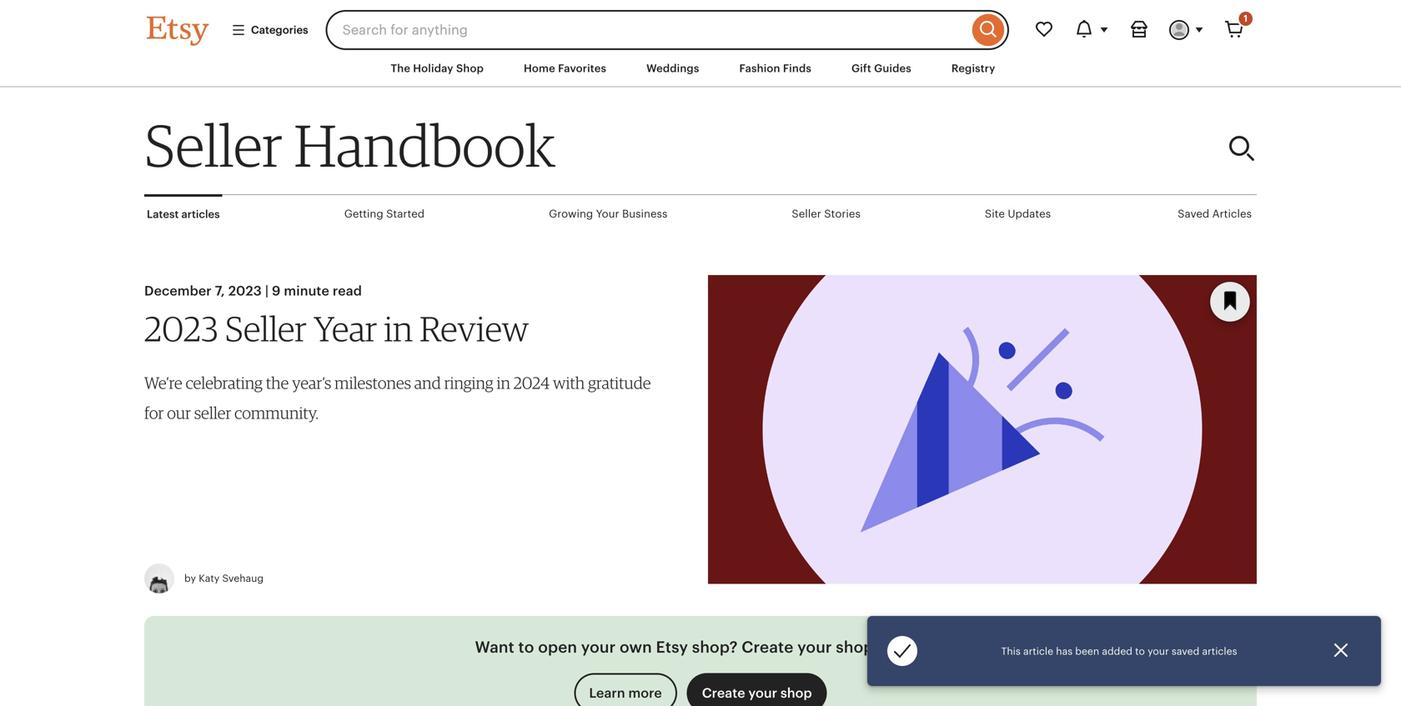 Task type: locate. For each thing, give the bounding box(es) containing it.
seller left stories
[[792, 208, 821, 220]]

year
[[314, 308, 377, 350]]

1 vertical spatial 2023
[[144, 308, 218, 350]]

shop
[[836, 638, 874, 656], [781, 686, 812, 701]]

home favorites link
[[511, 53, 619, 84]]

minute
[[284, 284, 329, 299]]

registry
[[952, 62, 995, 75]]

in left "2024"
[[497, 373, 510, 393]]

0 horizontal spatial shop
[[781, 686, 812, 701]]

seller stories
[[792, 208, 861, 220]]

1 vertical spatial create
[[702, 686, 745, 701]]

None search field
[[326, 10, 1009, 50]]

fashion
[[739, 62, 780, 75]]

0 vertical spatial shop
[[836, 638, 874, 656]]

getting started link
[[342, 195, 427, 233]]

0 horizontal spatial articles
[[181, 208, 220, 221]]

categories
[[251, 24, 308, 36]]

added
[[1102, 646, 1133, 657]]

celebrating
[[186, 373, 263, 393]]

create
[[742, 638, 794, 656], [702, 686, 745, 701]]

create your shop
[[702, 686, 812, 701]]

2023
[[228, 284, 262, 299], [144, 308, 218, 350]]

our
[[167, 403, 191, 423]]

menu bar containing the holiday shop
[[117, 50, 1284, 88]]

shop inside create your shop link
[[781, 686, 812, 701]]

weddings
[[647, 62, 699, 75]]

articles right latest
[[181, 208, 220, 221]]

your left own
[[581, 638, 616, 656]]

1 vertical spatial in
[[497, 373, 510, 393]]

seller up latest articles link
[[144, 110, 283, 181]]

gratitude
[[588, 373, 651, 393]]

by katy svehaug
[[184, 573, 264, 584]]

to left open
[[518, 638, 534, 656]]

1 horizontal spatial articles
[[1202, 646, 1237, 657]]

site updates link
[[982, 195, 1054, 233]]

2023 left |
[[228, 284, 262, 299]]

in
[[384, 308, 413, 350], [497, 373, 510, 393]]

site
[[985, 208, 1005, 220]]

create up create your shop link
[[742, 638, 794, 656]]

review
[[420, 308, 529, 350]]

in inside we're celebrating the year's milestones and ringing in 2024 with gratitude for our seller community.
[[497, 373, 510, 393]]

growing
[[549, 208, 593, 220]]

your left saved
[[1148, 646, 1169, 657]]

1
[[1244, 13, 1248, 24]]

today!
[[878, 638, 926, 656]]

getting
[[344, 208, 383, 220]]

read
[[333, 284, 362, 299]]

to
[[518, 638, 534, 656], [1135, 646, 1145, 657]]

been
[[1075, 646, 1099, 657]]

the holiday shop
[[391, 62, 484, 75]]

create down shop?
[[702, 686, 745, 701]]

open
[[538, 638, 577, 656]]

for
[[144, 403, 164, 423]]

articles
[[181, 208, 220, 221], [1202, 646, 1237, 657]]

2 vertical spatial seller
[[225, 308, 307, 350]]

your up create your shop link
[[797, 638, 832, 656]]

the holiday shop link
[[378, 53, 496, 84]]

avatar image for katy svehaug image
[[144, 564, 174, 594]]

your
[[581, 638, 616, 656], [797, 638, 832, 656], [1148, 646, 1169, 657], [748, 686, 777, 701]]

Search for anything text field
[[326, 10, 968, 50]]

1 vertical spatial articles
[[1202, 646, 1237, 657]]

community.
[[235, 403, 319, 423]]

menu bar
[[117, 50, 1284, 88]]

to right 'added' on the right bottom
[[1135, 646, 1145, 657]]

article
[[1023, 646, 1053, 657]]

has
[[1056, 646, 1073, 657]]

1 horizontal spatial 2023
[[228, 284, 262, 299]]

1 vertical spatial seller
[[792, 208, 821, 220]]

2023 down december
[[144, 308, 218, 350]]

0 horizontal spatial in
[[384, 308, 413, 350]]

0 vertical spatial create
[[742, 638, 794, 656]]

1 vertical spatial shop
[[781, 686, 812, 701]]

fashion finds
[[739, 62, 812, 75]]

milestones
[[335, 373, 411, 393]]

learn more
[[589, 686, 662, 701]]

articles right saved
[[1202, 646, 1237, 657]]

growing your business link
[[546, 195, 670, 233]]

1 horizontal spatial in
[[497, 373, 510, 393]]

2023 seller year in review
[[144, 308, 529, 350]]

in right year at the left top
[[384, 308, 413, 350]]

svehaug
[[222, 573, 264, 584]]

9
[[272, 284, 281, 299]]

home
[[524, 62, 555, 75]]

seller down |
[[225, 308, 307, 350]]

0 vertical spatial seller
[[144, 110, 283, 181]]

home favorites
[[524, 62, 606, 75]]

by
[[184, 573, 196, 584]]

we're celebrating the year's milestones and ringing in 2024 with gratitude for our seller community.
[[144, 373, 651, 423]]

handbook
[[294, 110, 555, 181]]

your
[[596, 208, 619, 220]]

2024
[[514, 373, 550, 393]]

0 vertical spatial articles
[[181, 208, 220, 221]]

none search field inside 'categories' banner
[[326, 10, 1009, 50]]

categories button
[[219, 15, 321, 45]]

site updates
[[985, 208, 1051, 220]]

0 horizontal spatial 2023
[[144, 308, 218, 350]]

seller
[[144, 110, 283, 181], [792, 208, 821, 220], [225, 308, 307, 350]]



Task type: describe. For each thing, give the bounding box(es) containing it.
more
[[628, 686, 662, 701]]

getting started
[[344, 208, 425, 220]]

started
[[386, 208, 425, 220]]

holiday
[[413, 62, 453, 75]]

gift guides link
[[839, 53, 924, 84]]

latest articles link
[[144, 194, 222, 232]]

gift
[[852, 62, 871, 75]]

weddings link
[[634, 53, 712, 84]]

saved articles link
[[1175, 195, 1254, 233]]

we're
[[144, 373, 182, 393]]

updates
[[1008, 208, 1051, 220]]

seller
[[194, 403, 231, 423]]

1 horizontal spatial to
[[1135, 646, 1145, 657]]

seller handbook link
[[144, 110, 927, 181]]

guides
[[874, 62, 912, 75]]

saved articles
[[1178, 208, 1252, 220]]

|
[[265, 284, 269, 299]]

learn
[[589, 686, 625, 701]]

and
[[414, 373, 441, 393]]

seller for seller handbook
[[144, 110, 283, 181]]

growing your business
[[549, 208, 668, 220]]

ringing
[[444, 373, 493, 393]]

want to open your own etsy shop? create your shop today!
[[475, 638, 926, 656]]

seller stories link
[[789, 195, 863, 233]]

with
[[553, 373, 585, 393]]

favorites
[[558, 62, 606, 75]]

create your shop link
[[687, 673, 827, 706]]

saved
[[1178, 208, 1210, 220]]

want
[[475, 638, 514, 656]]

categories banner
[[117, 0, 1284, 50]]

create inside create your shop link
[[702, 686, 745, 701]]

shop?
[[692, 638, 738, 656]]

year's
[[292, 373, 331, 393]]

learn more link
[[574, 673, 677, 706]]

december 7, 2023 |                      9 minute read
[[144, 284, 362, 299]]

0 vertical spatial 2023
[[228, 284, 262, 299]]

the
[[266, 373, 289, 393]]

title image for the article image
[[708, 275, 1257, 584]]

registry link
[[939, 53, 1008, 84]]

seller handbook
[[144, 110, 555, 181]]

finds
[[783, 62, 812, 75]]

business
[[622, 208, 668, 220]]

the
[[391, 62, 410, 75]]

this article has been added to your saved articles
[[1001, 646, 1237, 657]]

own
[[620, 638, 652, 656]]

seller for seller stories
[[792, 208, 821, 220]]

december
[[144, 284, 212, 299]]

1 horizontal spatial shop
[[836, 638, 874, 656]]

articles
[[1212, 208, 1252, 220]]

latest articles
[[147, 208, 220, 221]]

0 vertical spatial in
[[384, 308, 413, 350]]

latest
[[147, 208, 179, 221]]

7,
[[215, 284, 225, 299]]

this
[[1001, 646, 1021, 657]]

stories
[[824, 208, 861, 220]]

katy
[[199, 573, 220, 584]]

gift guides
[[852, 62, 912, 75]]

shop
[[456, 62, 484, 75]]

1 link
[[1214, 10, 1254, 50]]

0 horizontal spatial to
[[518, 638, 534, 656]]

fashion finds link
[[727, 53, 824, 84]]

your down 'want to open your own etsy shop? create your shop today!'
[[748, 686, 777, 701]]

saved
[[1172, 646, 1200, 657]]

etsy
[[656, 638, 688, 656]]



Task type: vqa. For each thing, say whether or not it's contained in the screenshot.
Updates
yes



